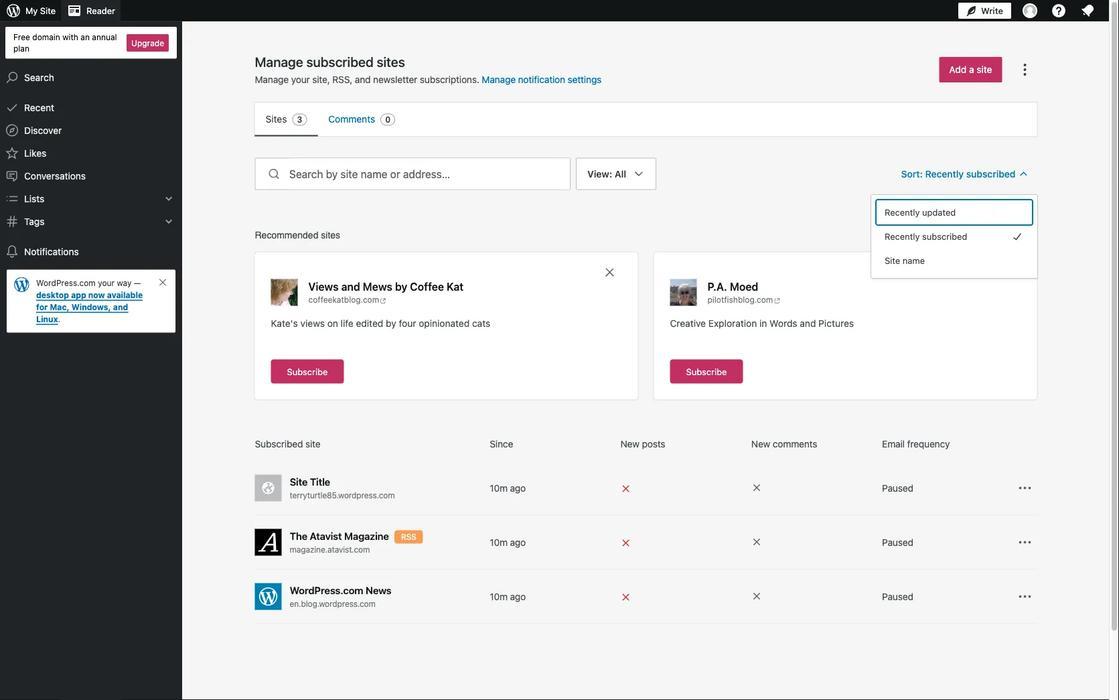 Task type: locate. For each thing, give the bounding box(es) containing it.
more information image down new comments
[[752, 482, 762, 493]]

.
[[58, 315, 60, 324]]

subscribe down creative
[[686, 366, 727, 377]]

1 horizontal spatial subscribe button
[[670, 359, 743, 384]]

more actions image for wordpress.com news
[[1017, 589, 1033, 605]]

1 vertical spatial more actions image
[[1017, 589, 1033, 605]]

1 vertical spatial 10m ago
[[490, 537, 526, 548]]

2 dismiss this recommendation image from the left
[[1003, 266, 1016, 279]]

recently for recently subscribed
[[885, 231, 920, 242]]

rss,
[[333, 74, 353, 85]]

your up "now"
[[98, 278, 115, 288]]

0 vertical spatial paused cell
[[883, 481, 1008, 495]]

subscribed
[[255, 438, 303, 449]]

dismiss image
[[157, 277, 168, 288]]

recently right sort:
[[926, 168, 964, 179]]

1 vertical spatial menu
[[877, 200, 1032, 273]]

manage
[[255, 54, 303, 69], [255, 74, 289, 85], [482, 74, 516, 85]]

subscribe down views
[[287, 366, 328, 377]]

search link
[[0, 66, 182, 89]]

new inside column header
[[752, 438, 771, 449]]

10m ago inside site title row
[[490, 482, 526, 493]]

dismiss this recommendation image for views and mews by coffee  kat
[[603, 266, 617, 279]]

subscribed
[[967, 168, 1016, 179], [923, 231, 968, 242]]

3 10m from the top
[[490, 591, 508, 602]]

2 paused from the top
[[883, 537, 914, 548]]

0 vertical spatial menu
[[255, 103, 1038, 136]]

ago for title
[[510, 482, 526, 493]]

and inside wordpress.com your way — desktop app now available for mac, windows, and linux
[[113, 303, 128, 312]]

1 horizontal spatial wordpress.com
[[290, 585, 363, 596]]

2 vertical spatial paused
[[883, 591, 914, 602]]

2 vertical spatial paused cell
[[883, 590, 1008, 603]]

0 vertical spatial wordpress.com
[[36, 278, 96, 288]]

1 vertical spatial cell
[[621, 535, 746, 550]]

upgrade button
[[127, 34, 169, 51]]

3 paused cell from the top
[[883, 590, 1008, 603]]

1 horizontal spatial new
[[752, 438, 771, 449]]

more information image inside the atavist magazine row
[[752, 537, 762, 547]]

more information image for the atavist magazine
[[752, 537, 762, 547]]

opinionated
[[419, 318, 470, 329]]

10m ago inside the atavist magazine row
[[490, 537, 526, 548]]

and down subscribed sites at the left top
[[355, 74, 371, 85]]

coffeekatblog.com link
[[309, 294, 488, 306]]

site right 'subscribed'
[[306, 438, 321, 449]]

0 vertical spatial ago
[[510, 482, 526, 493]]

1 horizontal spatial site
[[290, 476, 308, 488]]

subscribe
[[287, 366, 328, 377], [686, 366, 727, 377]]

1 horizontal spatial your
[[291, 74, 310, 85]]

1 vertical spatial site
[[885, 256, 901, 266]]

more information image up more information image
[[752, 537, 762, 547]]

0 vertical spatial paused
[[883, 482, 914, 493]]

subscribe button down creative
[[670, 359, 743, 384]]

comments
[[773, 438, 818, 449]]

2 vertical spatial site
[[290, 476, 308, 488]]

2 vertical spatial recently
[[885, 231, 920, 242]]

ago inside the atavist magazine row
[[510, 537, 526, 548]]

views and mews by coffee  kat link
[[309, 279, 464, 294]]

recommended sites
[[255, 229, 340, 240]]

table containing site title
[[255, 437, 1038, 624]]

2 10m ago from the top
[[490, 537, 526, 548]]

new for new posts
[[621, 438, 640, 449]]

1 horizontal spatial subscribe
[[686, 366, 727, 377]]

by up coffeekatblog.com link
[[395, 280, 408, 293]]

since
[[490, 438, 513, 449]]

on
[[327, 318, 338, 329]]

row
[[255, 437, 1038, 461]]

3
[[297, 115, 302, 124]]

p.a.
[[708, 280, 728, 293]]

recently for recently updated
[[885, 207, 920, 217]]

1 subscribe from the left
[[287, 366, 328, 377]]

0 vertical spatial site
[[977, 64, 993, 75]]

sort: recently subscribed
[[902, 168, 1016, 179]]

cell down new posts column header
[[621, 481, 746, 495]]

recently
[[926, 168, 964, 179], [885, 207, 920, 217], [885, 231, 920, 242]]

paused inside the atavist magazine row
[[883, 537, 914, 548]]

site inside the add a site button
[[977, 64, 993, 75]]

2 vertical spatial 10m
[[490, 591, 508, 602]]

site title link
[[290, 475, 485, 489]]

your left the site,
[[291, 74, 310, 85]]

tags
[[24, 216, 45, 227]]

subscribe button down views
[[271, 359, 344, 384]]

1 ago from the top
[[510, 482, 526, 493]]

wordpress.com inside wordpress.com your way — desktop app now available for mac, windows, and linux
[[36, 278, 96, 288]]

cell down the atavist magazine row
[[621, 589, 746, 604]]

add a site button
[[940, 57, 1003, 82]]

four
[[399, 318, 416, 329]]

write link
[[959, 0, 1012, 21]]

site for title
[[290, 476, 308, 488]]

wordpress.com news en.blog.wordpress.com
[[290, 585, 392, 609]]

3 ago from the top
[[510, 591, 526, 602]]

3 10m ago from the top
[[490, 591, 526, 602]]

likes
[[24, 147, 46, 159]]

0 horizontal spatial dismiss this recommendation image
[[603, 266, 617, 279]]

subscribed down the updated
[[923, 231, 968, 242]]

creative exploration in words and pictures
[[670, 318, 854, 329]]

email frequency
[[883, 438, 950, 449]]

site
[[40, 6, 56, 16], [885, 256, 901, 266], [290, 476, 308, 488]]

1 paused cell from the top
[[883, 481, 1008, 495]]

site inside subscribed site column header
[[306, 438, 321, 449]]

paused inside wordpress.com news row
[[883, 591, 914, 602]]

new left comments
[[752, 438, 771, 449]]

None search field
[[255, 158, 571, 190]]

and right words at right
[[800, 318, 816, 329]]

menu containing recently updated
[[877, 200, 1032, 273]]

2 subscribe button from the left
[[670, 359, 743, 384]]

subscribed up recently updated button
[[967, 168, 1016, 179]]

10m inside site title row
[[490, 482, 508, 493]]

1 vertical spatial more information image
[[752, 537, 762, 547]]

the atavist magazine cell
[[255, 529, 485, 556]]

1 subscribe button from the left
[[271, 359, 344, 384]]

more actions image for the atavist magazine
[[1017, 534, 1033, 550]]

life
[[341, 318, 354, 329]]

10m inside the atavist magazine row
[[490, 537, 508, 548]]

1 new from the left
[[621, 438, 640, 449]]

paused cell
[[883, 481, 1008, 495], [883, 536, 1008, 549], [883, 590, 1008, 603]]

wordpress.com for your
[[36, 278, 96, 288]]

site
[[977, 64, 993, 75], [306, 438, 321, 449]]

1 more actions image from the top
[[1017, 534, 1033, 550]]

2 more information image from the top
[[752, 537, 762, 547]]

cell inside wordpress.com news row
[[621, 589, 746, 604]]

site left name at the right
[[885, 256, 901, 266]]

2 new from the left
[[752, 438, 771, 449]]

1 vertical spatial site
[[306, 438, 321, 449]]

0 vertical spatial by
[[395, 280, 408, 293]]

3 paused from the top
[[883, 591, 914, 602]]

lists link
[[0, 187, 182, 210]]

site right my
[[40, 6, 56, 16]]

new inside column header
[[621, 438, 640, 449]]

magazine.atavist.com
[[290, 545, 370, 554]]

10m ago for title
[[490, 482, 526, 493]]

1 vertical spatial your
[[98, 278, 115, 288]]

view:
[[588, 168, 613, 179]]

0 vertical spatial 10m ago
[[490, 482, 526, 493]]

dismiss this recommendation image
[[603, 266, 617, 279], [1003, 266, 1016, 279]]

kat
[[447, 280, 464, 293]]

title
[[310, 476, 330, 488]]

2 vertical spatial 10m ago
[[490, 591, 526, 602]]

wordpress.com up en.blog.wordpress.com
[[290, 585, 363, 596]]

recommended
[[255, 229, 319, 240]]

0 horizontal spatial site
[[306, 438, 321, 449]]

1 vertical spatial ago
[[510, 537, 526, 548]]

0 vertical spatial recently
[[926, 168, 964, 179]]

new left posts at the right bottom of the page
[[621, 438, 640, 449]]

subscribed site
[[255, 438, 321, 449]]

10m ago
[[490, 482, 526, 493], [490, 537, 526, 548], [490, 591, 526, 602]]

1 vertical spatial subscribed
[[923, 231, 968, 242]]

more image
[[1017, 62, 1034, 78]]

recently subscribed button
[[877, 224, 1032, 249]]

1 horizontal spatial site
[[977, 64, 993, 75]]

0 vertical spatial more information image
[[752, 482, 762, 493]]

the atavist magazine row
[[255, 516, 1038, 570]]

2 paused cell from the top
[[883, 536, 1008, 549]]

site left title
[[290, 476, 308, 488]]

1 more information image from the top
[[752, 482, 762, 493]]

wordpress.com news link
[[290, 583, 485, 598]]

2 cell from the top
[[621, 535, 746, 550]]

more information image
[[752, 482, 762, 493], [752, 537, 762, 547]]

wordpress.com news cell
[[255, 583, 485, 610]]

recent
[[24, 102, 54, 113]]

0 vertical spatial your
[[291, 74, 310, 85]]

subscribe button
[[271, 359, 344, 384], [670, 359, 743, 384]]

0 vertical spatial 10m
[[490, 482, 508, 493]]

cell inside site title row
[[621, 481, 746, 495]]

wordpress.com up app
[[36, 278, 96, 288]]

1 cell from the top
[[621, 481, 746, 495]]

0 horizontal spatial your
[[98, 278, 115, 288]]

table
[[255, 437, 1038, 624]]

and inside 'manage subscribed sites manage your site, rss, and newsletter subscriptions. manage notification settings'
[[355, 74, 371, 85]]

0 vertical spatial subscribed
[[967, 168, 1016, 179]]

wordpress.com inside wordpress.com news en.blog.wordpress.com
[[290, 585, 363, 596]]

0 horizontal spatial subscribe
[[287, 366, 328, 377]]

ago inside wordpress.com news row
[[510, 591, 526, 602]]

10m ago inside wordpress.com news row
[[490, 591, 526, 602]]

1 vertical spatial wordpress.com
[[290, 585, 363, 596]]

1 vertical spatial recently
[[885, 207, 920, 217]]

0 horizontal spatial subscribe button
[[271, 359, 344, 384]]

cell
[[621, 481, 746, 495], [621, 535, 746, 550], [621, 589, 746, 604]]

paused inside site title row
[[883, 482, 914, 493]]

cell inside the atavist magazine row
[[621, 535, 746, 550]]

2 subscribe from the left
[[686, 366, 727, 377]]

ago for news
[[510, 591, 526, 602]]

discover
[[24, 125, 62, 136]]

1 dismiss this recommendation image from the left
[[603, 266, 617, 279]]

0 horizontal spatial new
[[621, 438, 640, 449]]

3 cell from the top
[[621, 589, 746, 604]]

recently updated
[[885, 207, 956, 217]]

row containing subscribed site
[[255, 437, 1038, 461]]

1 vertical spatial paused
[[883, 537, 914, 548]]

2 more actions image from the top
[[1017, 589, 1033, 605]]

news
[[366, 585, 392, 596]]

paused cell inside wordpress.com news row
[[883, 590, 1008, 603]]

email
[[883, 438, 905, 449]]

1 paused from the top
[[883, 482, 914, 493]]

1 10m ago from the top
[[490, 482, 526, 493]]

the
[[290, 530, 307, 542]]

2 10m from the top
[[490, 537, 508, 548]]

2 vertical spatial ago
[[510, 591, 526, 602]]

2 horizontal spatial site
[[885, 256, 901, 266]]

coffee
[[410, 280, 444, 293]]

cell down site title row
[[621, 535, 746, 550]]

mews
[[363, 280, 393, 293]]

1 10m from the top
[[490, 482, 508, 493]]

2 ago from the top
[[510, 537, 526, 548]]

site inside the site title terryturtle85.wordpress.com
[[290, 476, 308, 488]]

site,
[[312, 74, 330, 85]]

wordpress.com for news
[[290, 585, 363, 596]]

an
[[81, 32, 90, 42]]

0 vertical spatial site
[[40, 6, 56, 16]]

domain
[[32, 32, 60, 42]]

and down available at the left top of the page
[[113, 303, 128, 312]]

pictures
[[819, 318, 854, 329]]

site right a
[[977, 64, 993, 75]]

by left four
[[386, 318, 396, 329]]

site title row
[[255, 461, 1038, 516]]

10m inside wordpress.com news row
[[490, 591, 508, 602]]

site title cell
[[255, 475, 485, 502]]

0 horizontal spatial wordpress.com
[[36, 278, 96, 288]]

0 vertical spatial more actions image
[[1017, 534, 1033, 550]]

ago inside site title row
[[510, 482, 526, 493]]

site inside button
[[885, 256, 901, 266]]

subscribe for views and mews by coffee  kat
[[287, 366, 328, 377]]

the atavist magazine
[[290, 530, 389, 542]]

menu
[[255, 103, 1038, 136], [877, 200, 1032, 273]]

in
[[760, 318, 767, 329]]

desktop
[[36, 291, 69, 300]]

recently up site name
[[885, 231, 920, 242]]

0 vertical spatial cell
[[621, 481, 746, 495]]

sites
[[266, 114, 287, 125]]

1 vertical spatial by
[[386, 318, 396, 329]]

recently up recently subscribed
[[885, 207, 920, 217]]

wordpress.com
[[36, 278, 96, 288], [290, 585, 363, 596]]

10m
[[490, 482, 508, 493], [490, 537, 508, 548], [490, 591, 508, 602]]

1 horizontal spatial dismiss this recommendation image
[[1003, 266, 1016, 279]]

write
[[982, 6, 1004, 16]]

subscribe button for p.a.
[[670, 359, 743, 384]]

new
[[621, 438, 640, 449], [752, 438, 771, 449]]

menu containing sites
[[255, 103, 1038, 136]]

wordpress.com your way — desktop app now available for mac, windows, and linux
[[36, 278, 143, 324]]

1 vertical spatial 10m
[[490, 537, 508, 548]]

more actions image
[[1017, 534, 1033, 550], [1017, 589, 1033, 605]]

1 vertical spatial paused cell
[[883, 536, 1008, 549]]

paused for news
[[883, 591, 914, 602]]

2 vertical spatial cell
[[621, 589, 746, 604]]



Task type: describe. For each thing, give the bounding box(es) containing it.
recently updated button
[[877, 200, 1032, 224]]

right image
[[1010, 228, 1026, 245]]

plan
[[13, 43, 29, 53]]

discover link
[[0, 119, 182, 142]]

10m for news
[[490, 591, 508, 602]]

for
[[36, 303, 48, 312]]

reader link
[[61, 0, 121, 21]]

posts
[[642, 438, 666, 449]]

conversations link
[[0, 165, 182, 187]]

help image
[[1051, 3, 1067, 19]]

your inside wordpress.com your way — desktop app now available for mac, windows, and linux
[[98, 278, 115, 288]]

manage subscribed sites main content
[[234, 53, 1059, 700]]

cats
[[472, 318, 491, 329]]

0 horizontal spatial site
[[40, 6, 56, 16]]

keyboard_arrow_down image
[[162, 215, 176, 228]]

kate's
[[271, 318, 298, 329]]

likes link
[[0, 142, 182, 165]]

wordpress.com news image
[[255, 583, 282, 610]]

lists
[[24, 193, 44, 204]]

site name
[[885, 256, 925, 266]]

free
[[13, 32, 30, 42]]

name
[[903, 256, 925, 266]]

terryturtle85.wordpress.com
[[290, 491, 395, 500]]

windows,
[[71, 303, 111, 312]]

subscribed site column header
[[255, 437, 485, 451]]

newsletter
[[373, 74, 418, 85]]

new posts
[[621, 438, 666, 449]]

all
[[615, 168, 627, 179]]

annual
[[92, 32, 117, 42]]

now
[[88, 291, 105, 300]]

kate's views on life edited by four opinionated cats
[[271, 318, 491, 329]]

manage subscribed sites manage your site, rss, and newsletter subscriptions. manage notification settings
[[255, 54, 602, 85]]

subscribed inside dropdown button
[[967, 168, 1016, 179]]

site name button
[[877, 249, 1032, 273]]

new comments column header
[[752, 437, 877, 451]]

notifications link
[[0, 240, 182, 263]]

my site
[[25, 6, 56, 16]]

sites
[[321, 229, 340, 240]]

upgrade
[[131, 38, 164, 47]]

subscribed inside button
[[923, 231, 968, 242]]

pilotfishblog.com
[[708, 295, 773, 305]]

paused for title
[[883, 482, 914, 493]]

paused cell for news
[[883, 590, 1008, 603]]

your inside 'manage subscribed sites manage your site, rss, and newsletter subscriptions. manage notification settings'
[[291, 74, 310, 85]]

recently subscribed
[[885, 231, 968, 242]]

updated
[[923, 207, 956, 217]]

paused cell for title
[[883, 481, 1008, 495]]

my
[[25, 6, 38, 16]]

add
[[950, 64, 967, 75]]

menu inside manage subscribed sites main content
[[255, 103, 1038, 136]]

conversations
[[24, 170, 86, 181]]

new comments
[[752, 438, 818, 449]]

view: all
[[588, 168, 627, 179]]

rss
[[401, 532, 417, 542]]

linux
[[36, 315, 58, 324]]

new posts column header
[[621, 437, 746, 451]]

since column header
[[490, 437, 615, 451]]

frequency
[[908, 438, 950, 449]]

dismiss this recommendation image for p.a. moed
[[1003, 266, 1016, 279]]

p.a. moed
[[708, 280, 759, 293]]

recently inside dropdown button
[[926, 168, 964, 179]]

the atavist magazine image
[[255, 529, 282, 556]]

comments
[[328, 114, 375, 125]]

subscribe for p.a. moed
[[686, 366, 727, 377]]

more information image for site title
[[752, 482, 762, 493]]

views
[[301, 318, 325, 329]]

my profile image
[[1023, 3, 1038, 18]]

by inside views and mews by coffee  kat link
[[395, 280, 408, 293]]

free domain with an annual plan
[[13, 32, 117, 53]]

sort:
[[902, 168, 923, 179]]

wordpress.com news row
[[255, 570, 1038, 624]]

10m ago for news
[[490, 591, 526, 602]]

exploration
[[709, 318, 757, 329]]

and up coffeekatblog.com
[[341, 280, 360, 293]]

new for new comments
[[752, 438, 771, 449]]

coffeekatblog.com
[[309, 295, 379, 305]]

words
[[770, 318, 798, 329]]

with
[[62, 32, 78, 42]]

more actions image
[[1017, 480, 1033, 496]]

mac,
[[50, 303, 69, 312]]

tags link
[[0, 210, 182, 233]]

email frequency column header
[[883, 437, 1008, 451]]

notification settings
[[518, 74, 602, 85]]

notifications
[[24, 246, 79, 257]]

Search search field
[[289, 158, 570, 189]]

subscribe button for views
[[271, 359, 344, 384]]

—
[[134, 278, 141, 288]]

magazine
[[344, 530, 389, 542]]

keyboard_arrow_down image
[[162, 192, 176, 205]]

cell for news
[[621, 589, 746, 604]]

pilotfishblog.com link
[[708, 294, 783, 306]]

table inside manage subscribed sites main content
[[255, 437, 1038, 624]]

10m for title
[[490, 482, 508, 493]]

available
[[107, 291, 143, 300]]

sort: recently subscribed button
[[896, 162, 1038, 186]]

app
[[71, 291, 86, 300]]

a
[[969, 64, 975, 75]]

view: all button
[[576, 158, 657, 297]]

cell for title
[[621, 481, 746, 495]]

subscribed sites
[[306, 54, 405, 69]]

atavist
[[310, 530, 342, 542]]

site for name
[[885, 256, 901, 266]]

0
[[385, 115, 391, 124]]

reader
[[86, 6, 115, 16]]

time image
[[1113, 52, 1120, 64]]

views and mews by coffee  kat
[[309, 280, 464, 293]]

more information image
[[752, 591, 762, 602]]

p.a. moed link
[[708, 279, 759, 294]]

search
[[24, 72, 54, 83]]

none search field inside manage subscribed sites main content
[[255, 158, 571, 190]]

way
[[117, 278, 132, 288]]

manage your notifications image
[[1080, 3, 1096, 19]]



Task type: vqa. For each thing, say whether or not it's contained in the screenshot.
"site" in the ADD A SITE button
no



